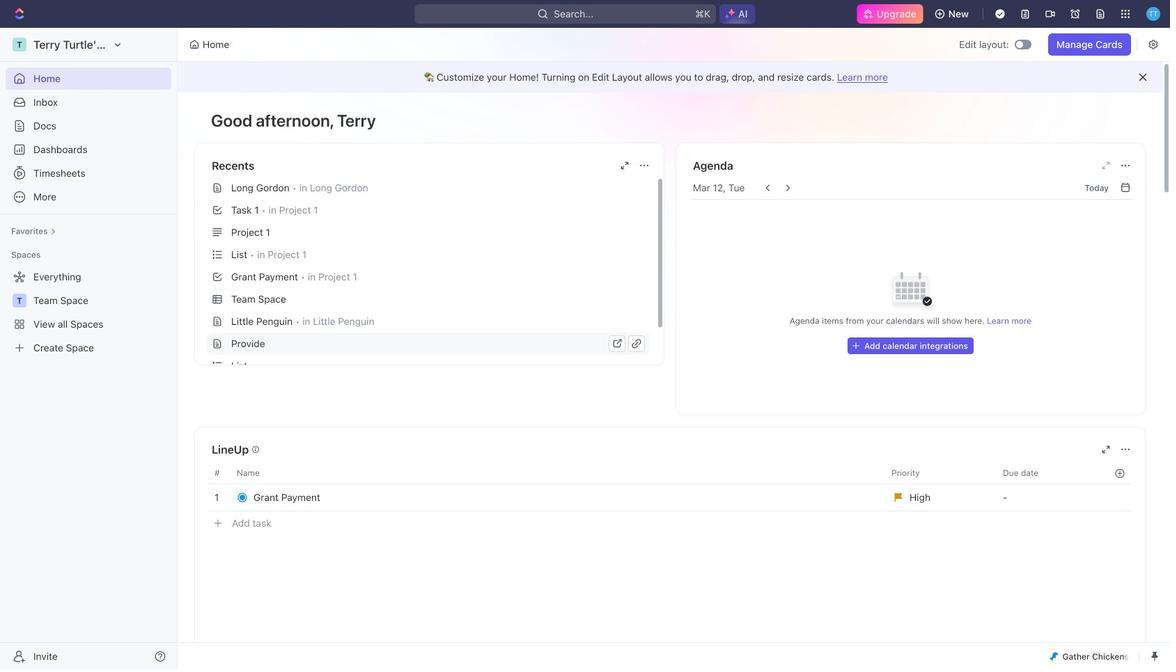 Task type: vqa. For each thing, say whether or not it's contained in the screenshot.
alert
yes



Task type: locate. For each thing, give the bounding box(es) containing it.
tree inside 'sidebar' navigation
[[6, 266, 171, 359]]

drumstick bite image
[[1050, 653, 1059, 661]]

tree
[[6, 266, 171, 359]]

terry turtle's workspace, , element
[[13, 38, 26, 52]]

team space, , element
[[13, 294, 26, 308]]

alert
[[178, 62, 1163, 93]]



Task type: describe. For each thing, give the bounding box(es) containing it.
sidebar navigation
[[0, 28, 180, 671]]



